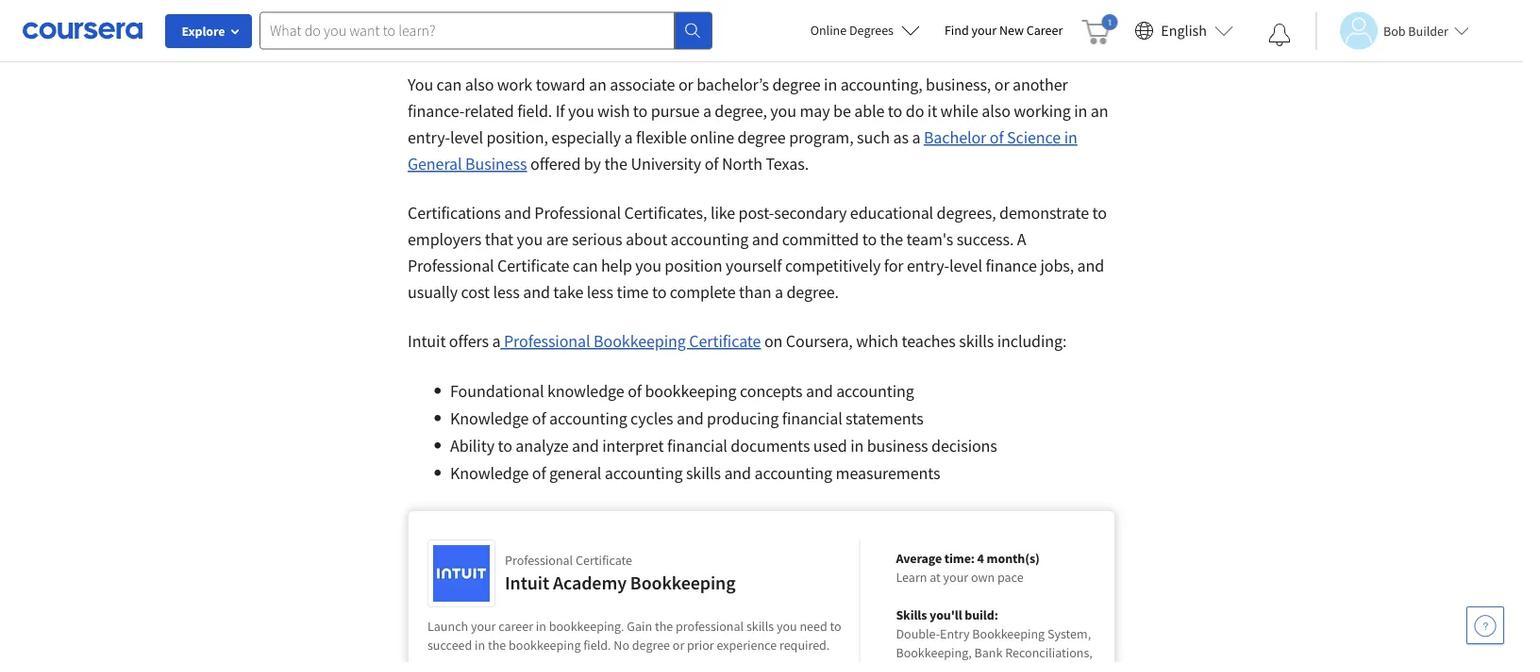 Task type: vqa. For each thing, say whether or not it's contained in the screenshot.
field. inside LAUNCH YOUR CAREER IN BOOKKEEPING. GAIN THE PROFESSIONAL SKILLS YOU NEED TO SUCCEED IN THE BOOKKEEPING FIELD. NO DEGREE OR PRIOR EXPERIENCE REQUIRED.
yes



Task type: locate. For each thing, give the bounding box(es) containing it.
foundational
[[450, 381, 544, 402]]

post-
[[738, 202, 774, 224]]

1 horizontal spatial your
[[943, 569, 968, 586]]

business,
[[926, 74, 991, 95]]

an right working
[[1091, 101, 1108, 122]]

new
[[999, 22, 1024, 39]]

your left career
[[471, 618, 496, 635]]

in
[[824, 74, 837, 95], [1074, 101, 1087, 122], [1064, 127, 1077, 148], [850, 436, 864, 457], [536, 618, 546, 635], [475, 637, 485, 654]]

or inside launch your career in bookkeeping. gain the professional skills you need to succeed in the bookkeeping field. no degree or prior experience required.
[[673, 637, 684, 654]]

degree inside launch your career in bookkeeping. gain the professional skills you need to succeed in the bookkeeping field. no degree or prior experience required.
[[632, 637, 670, 654]]

0 vertical spatial bookkeeping
[[645, 381, 737, 402]]

0 horizontal spatial financial
[[667, 436, 727, 457]]

skills right the teaches
[[959, 331, 994, 352]]

1 vertical spatial can
[[573, 255, 598, 276]]

skills up experience
[[746, 618, 774, 635]]

offered
[[530, 153, 581, 175]]

1 horizontal spatial less
[[587, 282, 613, 303]]

level inside you can also work toward an associate or bachelor's degree in accounting, business, or another finance-related field. if you wish to pursue a degree, you may be able to do it while also working in an entry-level position, especially a flexible online degree program, such as a
[[450, 127, 483, 148]]

bookkeeping inside launch your career in bookkeeping. gain the professional skills you need to succeed in the bookkeeping field. no degree or prior experience required.
[[509, 637, 581, 654]]

What do you want to learn? text field
[[260, 12, 675, 50]]

accounting inside certifications and professional certificates, like post-secondary educational degrees, demonstrate to employers that you are serious about accounting and committed to the team's success. a professional certificate can help you position yourself competitively for entry-level finance jobs, and usually cost less and take less time to complete than a degree.
[[671, 229, 748, 250]]

if
[[556, 101, 565, 122]]

teaches
[[902, 331, 956, 352]]

an
[[589, 74, 606, 95], [1091, 101, 1108, 122]]

1 vertical spatial level
[[949, 255, 982, 276]]

skills down the producing
[[686, 463, 721, 484]]

to right the ability
[[498, 436, 512, 457]]

while
[[940, 101, 978, 122]]

0 horizontal spatial bookkeeping
[[509, 637, 581, 654]]

and right the concepts
[[806, 381, 833, 402]]

bookkeeping up cycles
[[645, 381, 737, 402]]

at
[[930, 569, 941, 586]]

your
[[972, 22, 997, 39], [943, 569, 968, 586], [471, 618, 496, 635]]

a inside certifications and professional certificates, like post-secondary educational degrees, demonstrate to employers that you are serious about accounting and committed to the team's success. a professional certificate can help you position yourself competitively for entry-level finance jobs, and usually cost less and take less time to complete than a degree.
[[775, 282, 783, 303]]

pursue
[[651, 101, 700, 122]]

decisions
[[931, 436, 997, 457]]

1 vertical spatial certificate
[[689, 331, 761, 352]]

entry-
[[408, 127, 450, 148], [907, 255, 949, 276]]

level
[[450, 127, 483, 148], [949, 255, 982, 276]]

1 vertical spatial field.
[[583, 637, 611, 654]]

also
[[465, 74, 494, 95], [982, 101, 1011, 122]]

professional inside professional certificate intuit academy bookkeeping
[[505, 552, 573, 569]]

or left prior at the left bottom
[[673, 637, 684, 654]]

field.
[[517, 101, 552, 122], [583, 637, 611, 654]]

0 vertical spatial entry-
[[408, 127, 450, 148]]

certificate
[[497, 255, 569, 276], [689, 331, 761, 352]]

to left do
[[888, 101, 902, 122]]

1 horizontal spatial intuit
[[505, 571, 549, 595]]

complete
[[670, 282, 736, 303]]

1 knowledge from the top
[[450, 408, 529, 429]]

associate
[[610, 74, 675, 95]]

wish
[[597, 101, 630, 122]]

and
[[504, 202, 531, 224], [752, 229, 779, 250], [1077, 255, 1104, 276], [523, 282, 550, 303], [806, 381, 833, 402], [677, 408, 704, 429], [572, 436, 599, 457], [724, 463, 751, 484]]

1 horizontal spatial professional
[[676, 618, 744, 635]]

1 vertical spatial intuit
[[505, 571, 549, 595]]

0 vertical spatial an
[[589, 74, 606, 95]]

bookkeeping up gain
[[630, 571, 736, 595]]

skills
[[896, 607, 927, 624]]

level down the related at left
[[450, 127, 483, 148]]

1 horizontal spatial can
[[573, 255, 598, 276]]

knowledge down foundational
[[450, 408, 529, 429]]

entry- down "team's"
[[907, 255, 949, 276]]

1 vertical spatial entry-
[[907, 255, 949, 276]]

1 vertical spatial also
[[982, 101, 1011, 122]]

can right you
[[437, 74, 462, 95]]

it
[[927, 101, 937, 122]]

also right while
[[982, 101, 1011, 122]]

in up be
[[824, 74, 837, 95]]

english button
[[1127, 0, 1241, 61]]

2 horizontal spatial skills
[[959, 331, 994, 352]]

university
[[631, 153, 701, 175]]

financial up used
[[782, 408, 842, 429]]

and down post-
[[752, 229, 779, 250]]

a
[[703, 101, 711, 122], [624, 127, 633, 148], [912, 127, 920, 148], [775, 282, 783, 303], [492, 331, 501, 352]]

2 vertical spatial degree
[[632, 637, 670, 654]]

you right if
[[568, 101, 594, 122]]

0 vertical spatial professional
[[505, 552, 573, 569]]

on
[[764, 331, 783, 352]]

professional inside launch your career in bookkeeping. gain the professional skills you need to succeed in the bookkeeping field. no degree or prior experience required.
[[676, 618, 744, 635]]

0 horizontal spatial professional
[[505, 552, 573, 569]]

able
[[854, 101, 885, 122]]

field. inside launch your career in bookkeeping. gain the professional skills you need to succeed in the bookkeeping field. no degree or prior experience required.
[[583, 637, 611, 654]]

2 vertical spatial skills
[[746, 618, 774, 635]]

accounting down knowledge
[[549, 408, 627, 429]]

the
[[604, 153, 627, 175], [880, 229, 903, 250], [655, 618, 673, 635], [488, 637, 506, 654]]

less right cost at the left of page
[[493, 282, 520, 303]]

1 horizontal spatial entry-
[[907, 255, 949, 276]]

you inside launch your career in bookkeeping. gain the professional skills you need to succeed in the bookkeeping field. no degree or prior experience required.
[[777, 618, 797, 635]]

0 horizontal spatial your
[[471, 618, 496, 635]]

1 horizontal spatial skills
[[746, 618, 774, 635]]

your inside launch your career in bookkeeping. gain the professional skills you need to succeed in the bookkeeping field. no degree or prior experience required.
[[471, 618, 496, 635]]

2 vertical spatial professional
[[504, 331, 590, 352]]

finance
[[986, 255, 1037, 276]]

bookkeeping for professional
[[594, 331, 686, 352]]

certificate left 'on'
[[689, 331, 761, 352]]

cost
[[461, 282, 490, 303]]

financial down cycles
[[667, 436, 727, 457]]

degree up may
[[772, 74, 821, 95]]

0 horizontal spatial an
[[589, 74, 606, 95]]

degree
[[772, 74, 821, 95], [738, 127, 786, 148], [632, 637, 670, 654]]

also up the related at left
[[465, 74, 494, 95]]

0 horizontal spatial can
[[437, 74, 462, 95]]

certificate inside certifications and professional certificates, like post-secondary educational degrees, demonstrate to employers that you are serious about accounting and committed to the team's success. a professional certificate can help you position yourself competitively for entry-level finance jobs, and usually cost less and take less time to complete than a degree.
[[497, 255, 569, 276]]

0 vertical spatial can
[[437, 74, 462, 95]]

bookkeeping for academy
[[630, 571, 736, 595]]

flexible
[[636, 127, 687, 148]]

the down educational
[[880, 229, 903, 250]]

1 vertical spatial professional
[[676, 618, 744, 635]]

0 vertical spatial knowledge
[[450, 408, 529, 429]]

that
[[485, 229, 513, 250]]

1 vertical spatial an
[[1091, 101, 1108, 122]]

and down documents
[[724, 463, 751, 484]]

no
[[614, 637, 629, 654]]

online
[[690, 127, 734, 148]]

bachelor's
[[697, 74, 769, 95]]

cycles
[[630, 408, 673, 429]]

1 horizontal spatial level
[[949, 255, 982, 276]]

in right career
[[536, 618, 546, 635]]

and right cycles
[[677, 408, 704, 429]]

english
[[1161, 21, 1207, 40]]

bookkeeping inside professional certificate intuit academy bookkeeping
[[630, 571, 736, 595]]

intuit offers a professional bookkeeping certificate on coursera, which teaches skills including:
[[408, 331, 1067, 352]]

an up wish
[[589, 74, 606, 95]]

1 vertical spatial financial
[[667, 436, 727, 457]]

accounting down 'interpret'
[[605, 463, 683, 484]]

degree down gain
[[632, 637, 670, 654]]

interpret
[[602, 436, 664, 457]]

launch
[[427, 618, 468, 635]]

field. left if
[[517, 101, 552, 122]]

can down serious
[[573, 255, 598, 276]]

to right need
[[830, 618, 841, 635]]

0 vertical spatial your
[[972, 22, 997, 39]]

foundational knowledge of bookkeeping concepts and accounting knowledge of accounting cycles and producing financial statements ability to analyze and interpret financial documents used in business decisions knowledge of general accounting skills and accounting measurements
[[450, 381, 997, 484]]

show notifications image
[[1268, 24, 1291, 46]]

0 vertical spatial financial
[[782, 408, 842, 429]]

degree up the north
[[738, 127, 786, 148]]

1 horizontal spatial an
[[1091, 101, 1108, 122]]

1 vertical spatial bookkeeping
[[509, 637, 581, 654]]

certificate down are
[[497, 255, 569, 276]]

your down time:
[[943, 569, 968, 586]]

1 vertical spatial skills
[[686, 463, 721, 484]]

intuit image
[[433, 545, 490, 602]]

a right than
[[775, 282, 783, 303]]

you up required. on the right of the page
[[777, 618, 797, 635]]

in right used
[[850, 436, 864, 457]]

intuit left offers
[[408, 331, 446, 352]]

team's
[[906, 229, 953, 250]]

offers
[[449, 331, 489, 352]]

the right gain
[[655, 618, 673, 635]]

program,
[[789, 127, 854, 148]]

entry- inside you can also work toward an associate or bachelor's degree in accounting, business, or another finance-related field. if you wish to pursue a degree, you may be able to do it while also working in an entry-level position, especially a flexible online degree program, such as a
[[408, 127, 450, 148]]

level down success.
[[949, 255, 982, 276]]

are
[[546, 229, 568, 250]]

certificates,
[[624, 202, 707, 224]]

0 vertical spatial field.
[[517, 101, 552, 122]]

knowledge down the ability
[[450, 463, 529, 484]]

own
[[971, 569, 995, 586]]

professional up serious
[[534, 202, 621, 224]]

professional
[[534, 202, 621, 224], [408, 255, 494, 276], [504, 331, 590, 352]]

learn
[[896, 569, 927, 586]]

2 horizontal spatial your
[[972, 22, 997, 39]]

0 vertical spatial professional
[[534, 202, 621, 224]]

bookkeeping down time
[[594, 331, 686, 352]]

field. inside you can also work toward an associate or bachelor's degree in accounting, business, or another finance-related field. if you wish to pursue a degree, you may be able to do it while also working in an entry-level position, especially a flexible online degree program, such as a
[[517, 101, 552, 122]]

your inside average time: 4 month(s) learn at your own pace
[[943, 569, 968, 586]]

related
[[464, 101, 514, 122]]

of left science
[[990, 127, 1004, 148]]

2 less from the left
[[587, 282, 613, 303]]

0 vertical spatial certificate
[[497, 255, 569, 276]]

None search field
[[260, 12, 712, 50]]

1 horizontal spatial bookkeeping
[[645, 381, 737, 402]]

field. down bookkeeping.
[[583, 637, 611, 654]]

0 horizontal spatial intuit
[[408, 331, 446, 352]]

intuit
[[408, 331, 446, 352], [505, 571, 549, 595]]

1 horizontal spatial financial
[[782, 408, 842, 429]]

1 vertical spatial your
[[943, 569, 968, 586]]

or left another
[[994, 74, 1009, 95]]

1 vertical spatial degree
[[738, 127, 786, 148]]

used
[[813, 436, 847, 457]]

certifications
[[408, 202, 501, 224]]

to right time
[[652, 282, 667, 303]]

or
[[678, 74, 693, 95], [994, 74, 1009, 95], [673, 637, 684, 654]]

0 horizontal spatial skills
[[686, 463, 721, 484]]

professional up academy
[[505, 552, 573, 569]]

your right the find
[[972, 22, 997, 39]]

skills inside launch your career in bookkeeping. gain the professional skills you need to succeed in the bookkeeping field. no degree or prior experience required.
[[746, 618, 774, 635]]

1 vertical spatial bookkeeping
[[630, 571, 736, 595]]

2 vertical spatial your
[[471, 618, 496, 635]]

entry- up general
[[408, 127, 450, 148]]

degree.
[[787, 282, 839, 303]]

a right as
[[912, 127, 920, 148]]

bookkeeping down career
[[509, 637, 581, 654]]

for
[[884, 255, 904, 276]]

you left are
[[517, 229, 543, 250]]

0 horizontal spatial entry-
[[408, 127, 450, 148]]

and right 'jobs,'
[[1077, 255, 1104, 276]]

0 vertical spatial bookkeeping
[[594, 331, 686, 352]]

bob builder button
[[1315, 12, 1469, 50]]

1 vertical spatial knowledge
[[450, 463, 529, 484]]

1 horizontal spatial field.
[[583, 637, 611, 654]]

0 horizontal spatial field.
[[517, 101, 552, 122]]

professional down take
[[504, 331, 590, 352]]

you'll
[[930, 607, 962, 624]]

measurements
[[836, 463, 940, 484]]

skills you'll build:
[[896, 607, 998, 624]]

your for launch your career in bookkeeping. gain the professional skills you need to succeed in the bookkeeping field. no degree or prior experience required.
[[471, 618, 496, 635]]

0 horizontal spatial certificate
[[497, 255, 569, 276]]

intuit up career
[[505, 571, 549, 595]]

0 vertical spatial level
[[450, 127, 483, 148]]

be
[[833, 101, 851, 122]]

demonstrate
[[999, 202, 1089, 224]]

professional up prior at the left bottom
[[676, 618, 744, 635]]

in right working
[[1074, 101, 1087, 122]]

accounting down like
[[671, 229, 748, 250]]

bookkeeping
[[645, 381, 737, 402], [509, 637, 581, 654]]

professional down employers
[[408, 255, 494, 276]]

of down analyze
[[532, 463, 546, 484]]

0 horizontal spatial also
[[465, 74, 494, 95]]

to down associate
[[633, 101, 648, 122]]

0 horizontal spatial level
[[450, 127, 483, 148]]

less down help
[[587, 282, 613, 303]]

can
[[437, 74, 462, 95], [573, 255, 598, 276]]

in right science
[[1064, 127, 1077, 148]]

certifications and professional certificates, like post-secondary educational degrees, demonstrate to employers that you are serious about accounting and committed to the team's success. a professional certificate can help you position yourself competitively for entry-level finance jobs, and usually cost less and take less time to complete than a degree.
[[408, 202, 1107, 303]]

0 horizontal spatial less
[[493, 282, 520, 303]]



Task type: describe. For each thing, give the bounding box(es) containing it.
the right by
[[604, 153, 627, 175]]

of up cycles
[[628, 381, 642, 402]]

skills inside foundational knowledge of bookkeeping concepts and accounting knowledge of accounting cycles and producing financial statements ability to analyze and interpret financial documents used in business decisions knowledge of general accounting skills and accounting measurements
[[686, 463, 721, 484]]

academy
[[553, 571, 627, 595]]

the inside certifications and professional certificates, like post-secondary educational degrees, demonstrate to employers that you are serious about accounting and committed to the team's success. a professional certificate can help you position yourself competitively for entry-level finance jobs, and usually cost less and take less time to complete than a degree.
[[880, 229, 903, 250]]

statements
[[846, 408, 924, 429]]

toward
[[536, 74, 585, 95]]

bachelor of science in general business link
[[408, 127, 1077, 175]]

explore button
[[165, 14, 252, 48]]

science
[[1007, 127, 1061, 148]]

bookkeeping inside foundational knowledge of bookkeeping concepts and accounting knowledge of accounting cycles and producing financial statements ability to analyze and interpret financial documents used in business decisions knowledge of general accounting skills and accounting measurements
[[645, 381, 737, 402]]

professional bookkeeping certificate link
[[501, 331, 761, 352]]

find
[[945, 22, 969, 39]]

you
[[408, 74, 433, 95]]

required.
[[779, 637, 830, 654]]

to inside foundational knowledge of bookkeeping concepts and accounting knowledge of accounting cycles and producing financial statements ability to analyze and interpret financial documents used in business decisions knowledge of general accounting skills and accounting measurements
[[498, 436, 512, 457]]

of down online
[[705, 153, 719, 175]]

time:
[[944, 550, 975, 567]]

0 vertical spatial intuit
[[408, 331, 446, 352]]

bob
[[1383, 22, 1406, 39]]

accounting down documents
[[754, 463, 832, 484]]

entry- inside certifications and professional certificates, like post-secondary educational degrees, demonstrate to employers that you are serious about accounting and committed to the team's success. a professional certificate can help you position yourself competitively for entry-level finance jobs, and usually cost less and take less time to complete than a degree.
[[907, 255, 949, 276]]

business
[[867, 436, 928, 457]]

to down educational
[[862, 229, 877, 250]]

a
[[1017, 229, 1026, 250]]

intuit inside professional certificate intuit academy bookkeeping
[[505, 571, 549, 595]]

gain
[[627, 618, 652, 635]]

employers
[[408, 229, 481, 250]]

a up online
[[703, 101, 711, 122]]

certificate
[[576, 552, 632, 569]]

accounting,
[[840, 74, 923, 95]]

launch your career in bookkeeping. gain the professional skills you need to succeed in the bookkeeping field. no degree or prior experience required.
[[427, 618, 841, 654]]

0 vertical spatial also
[[465, 74, 494, 95]]

pace
[[997, 569, 1024, 586]]

builder
[[1408, 22, 1448, 39]]

in right succeed
[[475, 637, 485, 654]]

find your new career
[[945, 22, 1063, 39]]

take
[[553, 282, 583, 303]]

bob builder
[[1383, 22, 1448, 39]]

you down about
[[635, 255, 661, 276]]

in inside bachelor of science in general business
[[1064, 127, 1077, 148]]

can inside certifications and professional certificates, like post-secondary educational degrees, demonstrate to employers that you are serious about accounting and committed to the team's success. a professional certificate can help you position yourself competitively for entry-level finance jobs, and usually cost less and take less time to complete than a degree.
[[573, 255, 598, 276]]

0 vertical spatial degree
[[772, 74, 821, 95]]

which
[[856, 331, 898, 352]]

producing
[[707, 408, 779, 429]]

position,
[[486, 127, 548, 148]]

succeed
[[427, 637, 472, 654]]

prior
[[687, 637, 714, 654]]

including:
[[997, 331, 1067, 352]]

the down career
[[488, 637, 506, 654]]

can inside you can also work toward an associate or bachelor's degree in accounting, business, or another finance-related field. if you wish to pursue a degree, you may be able to do it while also working in an entry-level position, especially a flexible online degree program, such as a
[[437, 74, 462, 95]]

bachelor of science in general business
[[408, 127, 1077, 175]]

in inside foundational knowledge of bookkeeping concepts and accounting knowledge of accounting cycles and producing financial statements ability to analyze and interpret financial documents used in business decisions knowledge of general accounting skills and accounting measurements
[[850, 436, 864, 457]]

career
[[499, 618, 533, 635]]

do
[[906, 101, 924, 122]]

secondary
[[774, 202, 847, 224]]

to right demonstrate
[[1092, 202, 1107, 224]]

general
[[408, 153, 462, 175]]

coursera image
[[23, 15, 142, 46]]

your for find your new career
[[972, 22, 997, 39]]

and up general at the bottom left of the page
[[572, 436, 599, 457]]

0 vertical spatial skills
[[959, 331, 994, 352]]

yourself
[[726, 255, 782, 276]]

of up analyze
[[532, 408, 546, 429]]

offered by the university of north texas.
[[527, 153, 809, 175]]

working
[[1014, 101, 1071, 122]]

accounting up statements
[[836, 381, 914, 402]]

concepts
[[740, 381, 803, 402]]

4
[[977, 550, 984, 567]]

online
[[810, 22, 847, 39]]

educational
[[850, 202, 933, 224]]

1 vertical spatial professional
[[408, 255, 494, 276]]

average time: 4 month(s) learn at your own pace
[[896, 550, 1040, 586]]

build:
[[965, 607, 998, 624]]

and left take
[[523, 282, 550, 303]]

a right offers
[[492, 331, 501, 352]]

degrees
[[849, 22, 894, 39]]

of inside bachelor of science in general business
[[990, 127, 1004, 148]]

work
[[497, 74, 532, 95]]

help center image
[[1474, 614, 1497, 637]]

need
[[800, 618, 827, 635]]

online degrees button
[[795, 9, 935, 51]]

analyze
[[516, 436, 569, 457]]

degrees,
[[937, 202, 996, 224]]

ability
[[450, 436, 494, 457]]

you left may
[[770, 101, 796, 122]]

and up that
[[504, 202, 531, 224]]

time
[[617, 282, 649, 303]]

another
[[1013, 74, 1068, 95]]

1 less from the left
[[493, 282, 520, 303]]

north
[[722, 153, 762, 175]]

to inside launch your career in bookkeeping. gain the professional skills you need to succeed in the bookkeeping field. no degree or prior experience required.
[[830, 618, 841, 635]]

you can also work toward an associate or bachelor's degree in accounting, business, or another finance-related field. if you wish to pursue a degree, you may be able to do it while also working in an entry-level position, especially a flexible online degree program, such as a
[[408, 74, 1108, 148]]

online degrees
[[810, 22, 894, 39]]

professional certificate intuit academy bookkeeping
[[505, 552, 736, 595]]

than
[[739, 282, 771, 303]]

usually
[[408, 282, 458, 303]]

a down wish
[[624, 127, 633, 148]]

shopping cart: 1 item image
[[1082, 14, 1118, 44]]

career
[[1027, 22, 1063, 39]]

business
[[465, 153, 527, 175]]

level inside certifications and professional certificates, like post-secondary educational degrees, demonstrate to employers that you are serious about accounting and committed to the team's success. a professional certificate can help you position yourself competitively for entry-level finance jobs, and usually cost less and take less time to complete than a degree.
[[949, 255, 982, 276]]

explore
[[182, 23, 225, 40]]

finance-
[[408, 101, 464, 122]]

position
[[665, 255, 722, 276]]

success.
[[957, 229, 1014, 250]]

such
[[857, 127, 890, 148]]

month(s)
[[987, 550, 1040, 567]]

1 horizontal spatial also
[[982, 101, 1011, 122]]

jobs,
[[1040, 255, 1074, 276]]

or up pursue
[[678, 74, 693, 95]]

texas.
[[766, 153, 809, 175]]

by
[[584, 153, 601, 175]]

as
[[893, 127, 909, 148]]

1 horizontal spatial certificate
[[689, 331, 761, 352]]

2 knowledge from the top
[[450, 463, 529, 484]]

competitively
[[785, 255, 881, 276]]



